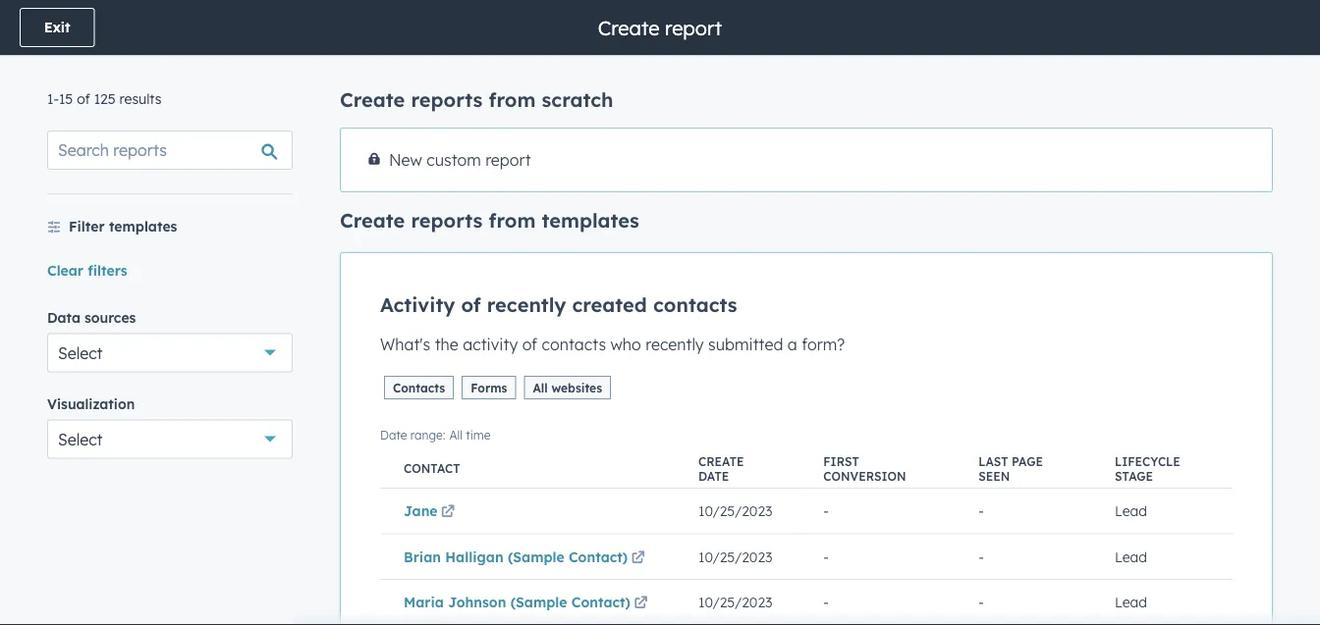 Task type: locate. For each thing, give the bounding box(es) containing it.
1 vertical spatial 10/25/2023
[[699, 549, 773, 566]]

0 vertical spatial 10/25/2023
[[699, 503, 773, 520]]

create date
[[699, 454, 744, 484]]

from left scratch
[[489, 87, 536, 112]]

0 vertical spatial from
[[489, 87, 536, 112]]

0 horizontal spatial of
[[77, 90, 90, 108]]

activity
[[463, 335, 518, 355]]

link opens in a new window image for jane
[[441, 507, 455, 520]]

select button down visualization
[[47, 420, 293, 459]]

1 horizontal spatial all
[[533, 381, 548, 396]]

0 vertical spatial date
[[380, 428, 407, 443]]

report inside the new custom report checkbox
[[486, 150, 531, 170]]

create for create report
[[598, 15, 660, 40]]

exit link
[[20, 8, 95, 47]]

reports down custom
[[411, 208, 483, 233]]

of up 'activity'
[[461, 293, 481, 317]]

2 horizontal spatial of
[[522, 335, 538, 355]]

1 horizontal spatial report
[[665, 15, 722, 40]]

of
[[77, 90, 90, 108], [461, 293, 481, 317], [522, 335, 538, 355]]

0 horizontal spatial contacts
[[542, 335, 606, 355]]

select button down sources
[[47, 334, 293, 373]]

create report
[[598, 15, 722, 40]]

templates up filters
[[109, 218, 177, 235]]

2 lead from the top
[[1115, 549, 1148, 566]]

contacts up submitted
[[653, 293, 738, 317]]

results
[[119, 90, 162, 108]]

(sample
[[508, 549, 565, 566], [511, 595, 567, 612]]

0 vertical spatial contacts
[[653, 293, 738, 317]]

1 from from the top
[[489, 87, 536, 112]]

link opens in a new window image
[[441, 507, 455, 520], [441, 507, 455, 520], [634, 598, 648, 612]]

recently up 'activity'
[[487, 293, 566, 317]]

filter templates
[[69, 218, 177, 235]]

0 vertical spatial (sample
[[508, 549, 565, 566]]

contact) for brian halligan (sample contact)
[[569, 549, 628, 566]]

create for create reports from templates
[[340, 208, 405, 233]]

clear
[[47, 262, 84, 279]]

1 vertical spatial recently
[[646, 335, 704, 355]]

templates up 'created'
[[542, 208, 640, 233]]

-
[[824, 503, 829, 520], [979, 503, 984, 520], [824, 549, 829, 566], [979, 549, 984, 566], [824, 595, 829, 612], [979, 595, 984, 612]]

reports up custom
[[411, 87, 483, 112]]

0 vertical spatial contact)
[[569, 549, 628, 566]]

brian halligan (sample contact) link
[[404, 549, 649, 566]]

1 horizontal spatial templates
[[542, 208, 640, 233]]

link opens in a new window image inside maria johnson (sample contact) link
[[634, 598, 648, 612]]

2 select from the top
[[58, 430, 103, 450]]

data
[[47, 309, 81, 326]]

1 vertical spatial from
[[489, 208, 536, 233]]

report
[[665, 15, 722, 40], [486, 150, 531, 170]]

new
[[389, 150, 422, 170]]

2 select button from the top
[[47, 420, 293, 459]]

1 vertical spatial report
[[486, 150, 531, 170]]

1 vertical spatial contact)
[[572, 595, 631, 612]]

all
[[533, 381, 548, 396], [450, 428, 463, 443]]

websites
[[552, 381, 602, 396]]

create inside option
[[699, 454, 744, 469]]

link opens in a new window image inside maria johnson (sample contact) link
[[634, 598, 648, 612]]

1 vertical spatial date
[[699, 469, 729, 484]]

2 10/25/2023 from the top
[[699, 549, 773, 566]]

3 10/25/2023 from the top
[[699, 595, 773, 612]]

0 vertical spatial reports
[[411, 87, 483, 112]]

2 from from the top
[[489, 208, 536, 233]]

3 lead from the top
[[1115, 595, 1148, 612]]

of right 15
[[77, 90, 90, 108]]

maria
[[404, 595, 444, 612]]

from for scratch
[[489, 87, 536, 112]]

recently
[[487, 293, 566, 317], [646, 335, 704, 355]]

1 horizontal spatial recently
[[646, 335, 704, 355]]

0 vertical spatial select button
[[47, 334, 293, 373]]

15
[[59, 90, 73, 108]]

contacts for created
[[653, 293, 738, 317]]

1 vertical spatial lead
[[1115, 549, 1148, 566]]

contacts
[[653, 293, 738, 317], [542, 335, 606, 355]]

create
[[598, 15, 660, 40], [340, 87, 405, 112], [340, 208, 405, 233], [699, 454, 744, 469]]

contact) up maria johnson (sample contact) link
[[569, 549, 628, 566]]

contact) down brian halligan (sample contact) 'link'
[[572, 595, 631, 612]]

recently right 'who'
[[646, 335, 704, 355]]

link opens in a new window image
[[632, 552, 645, 566], [632, 552, 645, 566], [634, 598, 648, 612]]

all left time
[[450, 428, 463, 443]]

1 select from the top
[[58, 343, 103, 363]]

what's the activity of contacts who recently submitted a form?
[[380, 335, 845, 355]]

brian
[[404, 549, 441, 566]]

select
[[58, 343, 103, 363], [58, 430, 103, 450]]

1 vertical spatial (sample
[[511, 595, 567, 612]]

1 vertical spatial select
[[58, 430, 103, 450]]

contacts down activity of recently created contacts
[[542, 335, 606, 355]]

1 select button from the top
[[47, 334, 293, 373]]

0 horizontal spatial report
[[486, 150, 531, 170]]

1 reports from the top
[[411, 87, 483, 112]]

2 vertical spatial of
[[522, 335, 538, 355]]

create reports from templates
[[340, 208, 640, 233]]

all websites
[[533, 381, 602, 396]]

select button for data sources
[[47, 334, 293, 373]]

the
[[435, 335, 459, 355]]

(sample up maria johnson (sample contact) link
[[508, 549, 565, 566]]

all left websites
[[533, 381, 548, 396]]

0 horizontal spatial recently
[[487, 293, 566, 317]]

clear filters button
[[47, 259, 127, 283]]

date inside create date
[[699, 469, 729, 484]]

form?
[[802, 335, 845, 355]]

filter
[[69, 218, 105, 235]]

contact)
[[569, 549, 628, 566], [572, 595, 631, 612]]

0 horizontal spatial date
[[380, 428, 407, 443]]

of right 'activity'
[[522, 335, 538, 355]]

created
[[572, 293, 647, 317]]

1-15 of 125 results
[[47, 90, 162, 108]]

0 vertical spatial lead
[[1115, 503, 1148, 520]]

1 horizontal spatial date
[[699, 469, 729, 484]]

page section element
[[0, 0, 1321, 55]]

seen
[[979, 469, 1010, 484]]

templates
[[542, 208, 640, 233], [109, 218, 177, 235]]

last
[[979, 454, 1009, 469]]

create inside page section element
[[598, 15, 660, 40]]

2 vertical spatial 10/25/2023
[[699, 595, 773, 612]]

2 vertical spatial lead
[[1115, 595, 1148, 612]]

from down the new custom report
[[489, 208, 536, 233]]

1 vertical spatial contacts
[[542, 335, 606, 355]]

(sample down brian halligan (sample contact) 'link'
[[511, 595, 567, 612]]

custom
[[427, 150, 481, 170]]

scratch
[[542, 87, 614, 112]]

lead
[[1115, 503, 1148, 520], [1115, 549, 1148, 566], [1115, 595, 1148, 612]]

1 vertical spatial reports
[[411, 208, 483, 233]]

10/25/2023
[[699, 503, 773, 520], [699, 549, 773, 566], [699, 595, 773, 612]]

None checkbox
[[340, 253, 1274, 626]]

reports
[[411, 87, 483, 112], [411, 208, 483, 233]]

2 reports from the top
[[411, 208, 483, 233]]

select button
[[47, 334, 293, 373], [47, 420, 293, 459]]

select down visualization
[[58, 430, 103, 450]]

0 vertical spatial select
[[58, 343, 103, 363]]

1 vertical spatial select button
[[47, 420, 293, 459]]

1 vertical spatial all
[[450, 428, 463, 443]]

from
[[489, 87, 536, 112], [489, 208, 536, 233]]

date
[[380, 428, 407, 443], [699, 469, 729, 484]]

select down data sources at the left
[[58, 343, 103, 363]]

1 horizontal spatial contacts
[[653, 293, 738, 317]]

0 vertical spatial report
[[665, 15, 722, 40]]

1 vertical spatial of
[[461, 293, 481, 317]]



Task type: describe. For each thing, give the bounding box(es) containing it.
contact
[[404, 462, 460, 476]]

Search search field
[[47, 131, 293, 170]]

visualization
[[47, 396, 135, 413]]

activity
[[380, 293, 455, 317]]

conversion
[[824, 469, 907, 484]]

jane link
[[404, 503, 458, 520]]

range:
[[411, 428, 446, 443]]

create for create reports from scratch
[[340, 87, 405, 112]]

lifecycle
[[1115, 454, 1181, 469]]

page
[[1012, 454, 1044, 469]]

reports for scratch
[[411, 87, 483, 112]]

maria johnson (sample contact) link
[[404, 595, 651, 612]]

1 lead from the top
[[1115, 503, 1148, 520]]

lifecycle stage
[[1115, 454, 1181, 484]]

link opens in a new window image for brian halligan (sample contact)
[[632, 552, 645, 566]]

clear filters
[[47, 262, 127, 279]]

New custom report checkbox
[[340, 128, 1274, 193]]

select button for visualization
[[47, 420, 293, 459]]

jane
[[404, 503, 438, 520]]

forms
[[471, 381, 508, 396]]

filters
[[88, 262, 127, 279]]

stage
[[1115, 469, 1154, 484]]

last page seen
[[979, 454, 1044, 484]]

create reports from scratch
[[340, 87, 614, 112]]

10/25/2023 for halligan
[[699, 549, 773, 566]]

contact) for maria johnson (sample contact)
[[572, 595, 631, 612]]

first conversion
[[824, 454, 907, 484]]

10/25/2023 for johnson
[[699, 595, 773, 612]]

0 vertical spatial of
[[77, 90, 90, 108]]

0 horizontal spatial templates
[[109, 218, 177, 235]]

maria johnson (sample contact)
[[404, 595, 631, 612]]

time
[[466, 428, 491, 443]]

activity of recently created contacts
[[380, 293, 738, 317]]

1 10/25/2023 from the top
[[699, 503, 773, 520]]

report inside page section element
[[665, 15, 722, 40]]

from for templates
[[489, 208, 536, 233]]

select for data sources
[[58, 343, 103, 363]]

halligan
[[445, 549, 504, 566]]

sources
[[85, 309, 136, 326]]

who
[[611, 335, 641, 355]]

0 vertical spatial all
[[533, 381, 548, 396]]

none checkbox containing activity of recently created contacts
[[340, 253, 1274, 626]]

reports for templates
[[411, 208, 483, 233]]

johnson
[[448, 595, 506, 612]]

first
[[824, 454, 860, 469]]

1 horizontal spatial of
[[461, 293, 481, 317]]

lead for johnson
[[1115, 595, 1148, 612]]

0 vertical spatial recently
[[487, 293, 566, 317]]

lead for halligan
[[1115, 549, 1148, 566]]

brian halligan (sample contact)
[[404, 549, 628, 566]]

(sample for halligan
[[508, 549, 565, 566]]

select for visualization
[[58, 430, 103, 450]]

link opens in a new window image for maria johnson (sample contact)
[[634, 598, 648, 612]]

exit
[[44, 19, 70, 36]]

contacts for of
[[542, 335, 606, 355]]

new custom report
[[389, 150, 531, 170]]

125
[[94, 90, 116, 108]]

data sources
[[47, 309, 136, 326]]

(sample for johnson
[[511, 595, 567, 612]]

link opens in a new window image for maria johnson (sample contact)
[[634, 598, 648, 612]]

contacts
[[393, 381, 445, 396]]

what's
[[380, 335, 431, 355]]

1-
[[47, 90, 59, 108]]

date range: all time
[[380, 428, 491, 443]]

submitted
[[709, 335, 784, 355]]

0 horizontal spatial all
[[450, 428, 463, 443]]

create for create date
[[699, 454, 744, 469]]

a
[[788, 335, 798, 355]]



Task type: vqa. For each thing, say whether or not it's contained in the screenshot.
Marketplaces image
no



